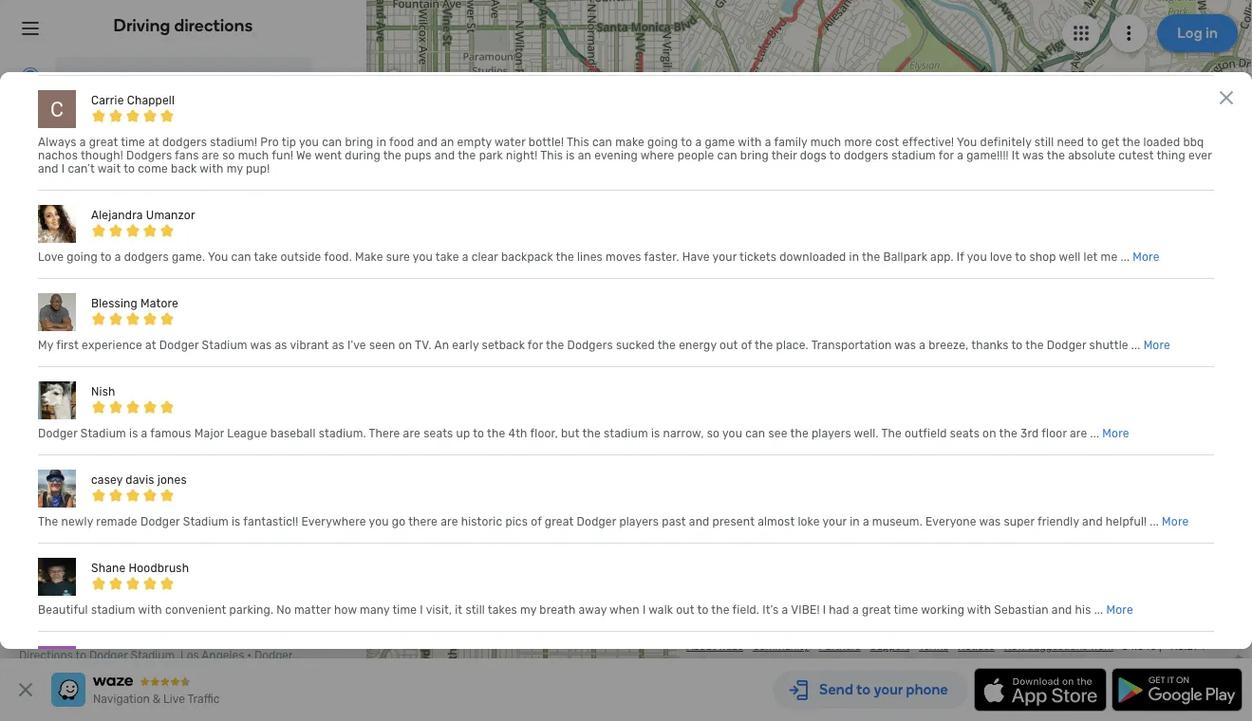 Task type: describe. For each thing, give the bounding box(es) containing it.
live
[[163, 693, 185, 707]]

loaded
[[1144, 136, 1181, 149]]

family
[[774, 136, 808, 149]]

34.046
[[1123, 641, 1157, 653]]

i left had
[[823, 604, 826, 617]]

breeze,
[[929, 339, 969, 352]]

partners link
[[819, 641, 861, 653]]

and right food
[[417, 136, 438, 149]]

had
[[829, 604, 850, 617]]

... right me at the right of page
[[1121, 251, 1130, 264]]

can left the make at the top of page
[[593, 136, 613, 149]]

usc village 929 w jefferson blvd #1620, los angeles, ca 90089, usa
[[69, 70, 450, 85]]

if
[[957, 251, 965, 264]]

lines
[[577, 251, 603, 264]]

... right helpful!
[[1150, 516, 1160, 529]]

to right love
[[1016, 251, 1027, 264]]

1 horizontal spatial much
[[811, 136, 842, 149]]

a left their
[[765, 136, 772, 149]]

the left 4th
[[487, 427, 506, 441]]

is left famous
[[129, 427, 138, 441]]

dodgers inside always a great time at dodgers stadium! pro tip you can bring in food and an empty water bottle! this can make going to a game with a family much more cost effective! you definitely still need to get the loaded bbq nachos though! dodgers fans are so much fun! we went during the pups and the park night! this is an evening where people can bring their dogs to dodgers stadium for a game!!!! it was the absolute cutest thing ever and i can't wait to come back with my pup!
[[126, 149, 172, 162]]

usc for village
[[69, 70, 96, 85]]

and
[[198, 587, 222, 603]]

going inside always a great time at dodgers stadium! pro tip you can bring in food and an empty water bottle! this can make going to a game with a family much more cost effective! you definitely still need to get the loaded bbq nachos though! dodgers fans are so much fun! we went during the pups and the park night! this is an evening where people can bring their dogs to dodgers stadium for a game!!!! it was the absolute cutest thing ever and i can't wait to come back with my pup!
[[648, 136, 679, 149]]

directions to dodger stadium, los angeles
[[19, 650, 244, 663]]

stadium up airport
[[183, 516, 229, 529]]

a left museum. at the right
[[863, 516, 870, 529]]

lax - arrivals link
[[143, 570, 224, 586]]

dodgers up back
[[162, 136, 207, 149]]

stadium for dodger stadium hollywood bowl
[[214, 502, 266, 517]]

to right thanks
[[1012, 339, 1023, 352]]

newly
[[61, 516, 93, 529]]

nachos
[[38, 149, 78, 162]]

to right where
[[681, 136, 693, 149]]

during
[[345, 149, 381, 162]]

to right wait
[[124, 162, 135, 176]]

ca for village
[[370, 71, 384, 85]]

0 horizontal spatial much
[[238, 149, 269, 162]]

0 horizontal spatial on
[[399, 339, 412, 352]]

2 vertical spatial in
[[850, 516, 860, 529]]

more right his
[[1107, 604, 1134, 617]]

the left lines at the left
[[556, 251, 574, 264]]

support
[[871, 641, 910, 653]]

is left fantastic!!
[[232, 516, 241, 529]]

vibe!
[[791, 604, 820, 617]]

... right his
[[1095, 604, 1104, 617]]

- for departures
[[153, 519, 159, 534]]

4th
[[509, 427, 528, 441]]

dodger stadium is a famous major league baseball stadium. there are seats up to the 4th floor, but the stadium is narrow, so you can see the players well. the outfield seats on the 3rd floor are ... more
[[38, 427, 1130, 441]]

image 8 of dodger stadium, los angeles image
[[263, 360, 340, 437]]

1 vertical spatial players
[[620, 516, 659, 529]]

the left energy at right
[[658, 339, 676, 352]]

when
[[610, 604, 640, 617]]

a down california,
[[958, 149, 964, 162]]

angeles for observatory
[[44, 553, 93, 568]]

league
[[227, 427, 267, 441]]

jefferson for village,
[[710, 469, 766, 484]]

in inside always a great time at dodgers stadium! pro tip you can bring in food and an empty water bottle! this can make going to a game with a family much more cost effective! you definitely still need to get the loaded bbq nachos though! dodgers fans are so much fun! we went during the pups and the park night! this is an evening where people can bring their dogs to dodgers stadium for a game!!!! it was the absolute cutest thing ever and i can't wait to come back with my pup!
[[377, 136, 387, 149]]

about waze community partners support terms notices how suggestions work 34.046 | -118.294
[[687, 641, 1206, 653]]

... right "shuttle" on the top of page
[[1132, 339, 1141, 352]]

a left game
[[696, 136, 702, 149]]

sure
[[386, 251, 410, 264]]

many
[[360, 604, 390, 617]]

0 horizontal spatial stadium
[[91, 604, 135, 617]]

1 horizontal spatial on
[[983, 427, 997, 441]]

visit,
[[426, 604, 452, 617]]

1 horizontal spatial dodgers
[[567, 339, 613, 352]]

link image
[[1214, 638, 1229, 653]]

lax - arrivals universal studios hollywood and citywalk
[[19, 570, 278, 603]]

more right helpful!
[[1163, 516, 1189, 529]]

to up about
[[698, 604, 709, 617]]

well
[[1059, 251, 1081, 264]]

tickets
[[740, 251, 777, 264]]

a right always
[[80, 136, 86, 149]]

1 horizontal spatial bring
[[741, 149, 769, 162]]

navigation
[[93, 693, 150, 707]]

hollywood inside 'lax - arrivals universal studios hollywood and citywalk'
[[130, 587, 195, 603]]

the right but
[[583, 427, 601, 441]]

can right people
[[718, 149, 738, 162]]

directions
[[19, 650, 73, 663]]

beautiful
[[38, 604, 88, 617]]

dodger stadium, los angeles driving directions link
[[19, 650, 293, 681]]

how
[[334, 604, 357, 617]]

1000
[[1049, 106, 1077, 121]]

driving
[[114, 15, 170, 36]]

casey davis jones
[[91, 474, 187, 487]]

ave,
[[987, 120, 1011, 134]]

los up traffic
[[181, 650, 199, 663]]

the left field.
[[712, 604, 730, 617]]

a right had
[[853, 604, 859, 617]]

1 horizontal spatial this
[[567, 136, 590, 149]]

a down 'alejandra'
[[115, 251, 121, 264]]

angeles inside the dodger stadium, los angeles driving directions
[[90, 667, 133, 681]]

and down always
[[38, 162, 59, 176]]

can right 'game.'
[[231, 251, 251, 264]]

0 horizontal spatial going
[[67, 251, 98, 264]]

departures
[[163, 519, 232, 534]]

2 horizontal spatial great
[[862, 604, 891, 617]]

0 horizontal spatial out
[[676, 604, 695, 617]]

universal studios hollywood and citywalk link
[[19, 587, 278, 603]]

dodgers right the dogs
[[844, 149, 889, 162]]

major
[[194, 427, 224, 441]]

0 vertical spatial out
[[720, 339, 738, 352]]

the grove link
[[243, 519, 305, 534]]

floor,
[[530, 427, 558, 441]]

1 as from the left
[[275, 339, 287, 352]]

more right "shuttle" on the top of page
[[1144, 339, 1171, 352]]

stadium.
[[319, 427, 366, 441]]

lax - departures
[[128, 519, 232, 534]]

outfield
[[905, 427, 947, 441]]

1 vertical spatial of
[[531, 516, 542, 529]]

remade
[[96, 516, 138, 529]]

narrow,
[[663, 427, 704, 441]]

90089, for village
[[387, 71, 425, 85]]

suggestions
[[1029, 641, 1088, 653]]

citywalk
[[226, 587, 278, 603]]

moves
[[606, 251, 642, 264]]

village
[[99, 70, 140, 85]]

more right floor
[[1103, 427, 1130, 441]]

1 vertical spatial stadium,
[[131, 650, 178, 663]]

image 2 of dodger stadium, los angeles image
[[100, 279, 178, 356]]

with right game
[[738, 136, 762, 149]]

place.
[[776, 339, 809, 352]]

alejandra
[[91, 209, 143, 222]]

support link
[[871, 641, 910, 653]]

to right up
[[473, 427, 484, 441]]

effective!
[[903, 136, 955, 149]]

my first experience at dodger stadium was as vibrant as i've seen on tv. an early setback for the dodgers sucked the energy out of the place.  transportation was a breeze, thanks to the dodger shuttle ... more
[[38, 339, 1171, 352]]

ca for village,
[[763, 482, 779, 497]]

image 7 of dodger stadium, los angeles image
[[181, 360, 259, 437]]

the left park
[[458, 149, 476, 162]]

sebastian
[[995, 604, 1049, 617]]

stadium for dodger stadium is a famous major league baseball stadium. there are seats up to the 4th floor, but the stadium is narrow, so you can see the players well. the outfield seats on the 3rd floor are ... more
[[81, 427, 126, 441]]

i've
[[348, 339, 366, 352]]

more right me at the right of page
[[1133, 251, 1160, 264]]

1 vertical spatial still
[[466, 604, 485, 617]]

no
[[277, 604, 291, 617]]

was left vibrant at the left of the page
[[250, 339, 272, 352]]

people also search for
[[19, 623, 155, 639]]

los inside the grove griffith observatory los angeles international airport (lax) crypto.com arena
[[19, 553, 41, 568]]

directions inside the dodger stadium, los angeles driving directions
[[175, 667, 228, 681]]

parking.
[[229, 604, 274, 617]]

takes
[[488, 604, 517, 617]]

breath
[[540, 604, 576, 617]]

w for village
[[169, 71, 178, 85]]

stadium, for ave,
[[994, 106, 1046, 121]]

and left his
[[1052, 604, 1073, 617]]

experience
[[82, 339, 142, 352]]

shane hoodbrush
[[91, 562, 189, 575]]

up
[[456, 427, 470, 441]]

great inside always a great time at dodgers stadium! pro tip you can bring in food and an empty water bottle! this can make going to a game with a family much more cost effective! you definitely still need to get the loaded bbq nachos though! dodgers fans are so much fun! we went during the pups and the park night! this is an evening where people can bring their dogs to dodgers stadium for a game!!!! it was the absolute cutest thing ever and i can't wait to come back with my pup!
[[89, 136, 118, 149]]

1 vertical spatial in
[[850, 251, 860, 264]]

dodger stadium hollywood bowl
[[19, 502, 266, 534]]

dodger inside dodger stadium hollywood bowl
[[166, 502, 211, 517]]

0 vertical spatial directions
[[174, 15, 253, 36]]

there
[[409, 516, 438, 529]]

2 vertical spatial for
[[138, 623, 155, 639]]

need
[[1057, 136, 1085, 149]]

the right thanks
[[1026, 339, 1044, 352]]

blessing
[[91, 297, 138, 310]]

game.
[[172, 251, 205, 264]]

1 vertical spatial you
[[208, 251, 228, 264]]

food
[[389, 136, 414, 149]]

jefferson for village
[[181, 71, 232, 85]]

los inside the dodger stadium, los angeles driving directions
[[69, 667, 88, 681]]

and left helpful!
[[1083, 516, 1103, 529]]

matter
[[294, 604, 331, 617]]

blvd for village,
[[769, 469, 794, 484]]

- for arrivals
[[168, 570, 174, 586]]

3rd
[[1021, 427, 1039, 441]]

lax - departures link
[[128, 519, 232, 534]]

hollywood bowl link
[[19, 519, 117, 534]]

was left super
[[980, 516, 1001, 529]]

states
[[1052, 133, 1089, 148]]

can right we
[[322, 136, 342, 149]]

are inside always a great time at dodgers stadium! pro tip you can bring in food and an empty water bottle! this can make going to a game with a family much more cost effective! you definitely still need to get the loaded bbq nachos though! dodgers fans are so much fun! we went during the pups and the park night! this is an evening where people can bring their dogs to dodgers stadium for a game!!!! it was the absolute cutest thing ever and i can't wait to come back with my pup!
[[202, 149, 219, 162]]

usc village, 929 w jefferson blvd #1620, los angeles, ca 90089, usa
[[710, 456, 860, 497]]

almost
[[758, 516, 795, 529]]

2 horizontal spatial time
[[894, 604, 919, 617]]

seen
[[369, 339, 396, 352]]

angeles, inside dodger stadium, 1000 vin scully ave, los angeles, california, united states
[[1037, 120, 1087, 134]]

shuttle
[[1090, 339, 1129, 352]]

fantastic!!
[[243, 516, 299, 529]]

blvd for village
[[235, 71, 258, 85]]

people
[[678, 149, 715, 162]]

terms link
[[919, 641, 949, 653]]

water
[[495, 136, 526, 149]]

nearby
[[19, 477, 63, 493]]

1 horizontal spatial so
[[707, 427, 720, 441]]

the down states on the right of the page
[[1047, 149, 1066, 162]]

you inside always a great time at dodgers stadium! pro tip you can bring in food and an empty water bottle! this can make going to a game with a family much more cost effective! you definitely still need to get the loaded bbq nachos though! dodgers fans are so much fun! we went during the pups and the park night! this is an evening where people can bring their dogs to dodgers stadium for a game!!!! it was the absolute cutest thing ever and i can't wait to come back with my pup!
[[957, 136, 978, 149]]

past
[[662, 516, 686, 529]]

you right if
[[967, 251, 987, 264]]

stadium, for directions
[[19, 667, 66, 681]]

the left 3rd
[[1000, 427, 1018, 441]]

0 horizontal spatial bring
[[345, 136, 374, 149]]

image 5 of dodger stadium, los angeles image
[[19, 360, 96, 437]]

beautiful stadium with convenient parking. no matter how many time i visit, it still takes my breath away when i walk out to the field. it's a vibe! i had a great time working with sebastian and his ... more
[[38, 604, 1134, 617]]

to down also
[[76, 650, 87, 663]]

to down 'alejandra'
[[100, 251, 112, 264]]

los inside dodger stadium, 1000 vin scully ave, los angeles, california, united states
[[1014, 120, 1035, 134]]

the left ballpark
[[862, 251, 881, 264]]

city
[[131, 502, 155, 517]]

notices
[[958, 641, 995, 653]]

1 horizontal spatial time
[[393, 604, 417, 617]]

to left get
[[1087, 136, 1099, 149]]

lax for arrivals
[[143, 570, 165, 586]]

a left the breeze,
[[920, 339, 926, 352]]

x image
[[14, 679, 37, 702]]



Task type: locate. For each thing, give the bounding box(es) containing it.
stadium for dodger stadium
[[117, 117, 169, 133]]

we
[[296, 149, 312, 162]]

is inside always a great time at dodgers stadium! pro tip you can bring in food and an empty water bottle! this can make going to a game with a family much more cost effective! you definitely still need to get the loaded bbq nachos though! dodgers fans are so much fun! we went during the pups and the park night! this is an evening where people can bring their dogs to dodgers stadium for a game!!!! it was the absolute cutest thing ever and i can't wait to come back with my pup!
[[566, 149, 575, 162]]

0 vertical spatial 929
[[146, 71, 167, 85]]

for right 'setback'
[[528, 339, 543, 352]]

terms
[[919, 641, 949, 653]]

nearby places
[[19, 477, 106, 493]]

2 vertical spatial -
[[1165, 641, 1169, 653]]

come
[[138, 162, 168, 176]]

0 vertical spatial jefferson
[[181, 71, 232, 85]]

w up the "chappell"
[[169, 71, 178, 85]]

2 horizontal spatial the
[[882, 427, 902, 441]]

2 horizontal spatial for
[[939, 149, 955, 162]]

0 vertical spatial at
[[148, 136, 159, 149]]

the right see
[[791, 427, 809, 441]]

and right pups
[[435, 149, 455, 162]]

- down city
[[153, 519, 159, 534]]

0 horizontal spatial as
[[275, 339, 287, 352]]

1 horizontal spatial seats
[[950, 427, 980, 441]]

los down directions
[[69, 667, 88, 681]]

usa for village
[[427, 71, 450, 85]]

angeles, inside the usc village 929 w jefferson blvd #1620, los angeles, ca 90089, usa
[[321, 71, 367, 85]]

0 horizontal spatial of
[[531, 516, 542, 529]]

search
[[93, 623, 135, 639]]

as
[[275, 339, 287, 352], [332, 339, 345, 352]]

the for the grove griffith observatory los angeles international airport (lax) crypto.com arena
[[243, 519, 266, 534]]

... right floor
[[1091, 427, 1100, 441]]

the grove griffith observatory los angeles international airport (lax) crypto.com arena
[[19, 519, 305, 586]]

an
[[434, 339, 449, 352]]

ca inside usc village, 929 w jefferson blvd #1620, los angeles, ca 90089, usa
[[763, 482, 779, 497]]

1 seats from the left
[[424, 427, 453, 441]]

definitely
[[981, 136, 1032, 149]]

2 vertical spatial stadium
[[91, 604, 135, 617]]

1 vertical spatial hollywood
[[130, 587, 195, 603]]

1 vertical spatial -
[[168, 570, 174, 586]]

90089, for village,
[[782, 482, 822, 497]]

your for have
[[713, 251, 737, 264]]

a left clear in the top left of the page
[[462, 251, 469, 264]]

you up the village,
[[723, 427, 743, 441]]

seats left up
[[424, 427, 453, 441]]

0 vertical spatial you
[[957, 136, 978, 149]]

1 horizontal spatial my
[[520, 604, 537, 617]]

directions up traffic
[[175, 667, 228, 681]]

1 horizontal spatial for
[[528, 339, 543, 352]]

the for the newly remade dodger stadium is fantastic!! everywhere you go there are historic pics of great dodger players past and present almost loke your in a museum. everyone was super friendly and helpful! ... more
[[38, 516, 58, 529]]

w inside usc village, 929 w jefferson blvd #1620, los angeles, ca 90089, usa
[[807, 456, 816, 471]]

- right |
[[1165, 641, 1169, 653]]

lax for departures
[[128, 519, 150, 534]]

1 horizontal spatial w
[[807, 456, 816, 471]]

me
[[1101, 251, 1118, 264]]

929 for village,
[[782, 456, 804, 471]]

1 horizontal spatial great
[[545, 516, 574, 529]]

back
[[171, 162, 197, 176]]

los inside the usc village 929 w jefferson blvd #1620, los angeles, ca 90089, usa
[[300, 71, 319, 85]]

1 horizontal spatial blvd
[[769, 469, 794, 484]]

the up griffith
[[38, 516, 58, 529]]

scully
[[950, 120, 984, 134]]

ever
[[1189, 149, 1212, 162]]

but
[[561, 427, 580, 441]]

1 horizontal spatial your
[[823, 516, 847, 529]]

0 vertical spatial my
[[227, 162, 243, 176]]

angeles, for village
[[321, 71, 367, 85]]

usa inside the usc village 929 w jefferson blvd #1620, los angeles, ca 90089, usa
[[427, 71, 450, 85]]

1 vertical spatial for
[[528, 339, 543, 352]]

at inside always a great time at dodgers stadium! pro tip you can bring in food and an empty water bottle! this can make going to a game with a family much more cost effective! you definitely still need to get the loaded bbq nachos though! dodgers fans are so much fun! we went during the pups and the park night! this is an evening where people can bring their dogs to dodgers stadium for a game!!!! it was the absolute cutest thing ever and i can't wait to come back with my pup!
[[148, 136, 159, 149]]

1 vertical spatial usc
[[710, 456, 735, 471]]

blvd up stadium!
[[235, 71, 258, 85]]

hollywood inside dodger stadium hollywood bowl
[[19, 519, 84, 534]]

arrivals
[[177, 570, 224, 586]]

los down well.
[[840, 469, 860, 484]]

airport
[[179, 553, 222, 568]]

dodgers left the fans
[[126, 149, 172, 162]]

jefferson inside the usc village 929 w jefferson blvd #1620, los angeles, ca 90089, usa
[[181, 71, 232, 85]]

stadium, inside dodger stadium, 1000 vin scully ave, los angeles, california, united states
[[994, 106, 1046, 121]]

the left pups
[[383, 149, 402, 162]]

still inside always a great time at dodgers stadium! pro tip you can bring in food and an empty water bottle! this can make going to a game with a family much more cost effective! you definitely still need to get the loaded bbq nachos though! dodgers fans are so much fun! we went during the pups and the park night! this is an evening where people can bring their dogs to dodgers stadium for a game!!!! it was the absolute cutest thing ever and i can't wait to come back with my pup!
[[1035, 136, 1054, 149]]

1 vertical spatial angeles
[[202, 650, 244, 663]]

0 vertical spatial great
[[89, 136, 118, 149]]

angeles inside the grove griffith observatory los angeles international airport (lax) crypto.com arena
[[44, 553, 93, 568]]

usc for village,
[[710, 456, 735, 471]]

0 vertical spatial -
[[153, 519, 159, 534]]

hollywood down hoodbrush
[[130, 587, 195, 603]]

90089, inside the usc village 929 w jefferson blvd #1620, los angeles, ca 90089, usa
[[387, 71, 425, 85]]

stadium
[[117, 117, 169, 133], [202, 339, 248, 352], [81, 427, 126, 441], [214, 502, 266, 517], [183, 516, 229, 529]]

a left famous
[[141, 427, 148, 441]]

image 1 of dodger stadium, los angeles image
[[19, 279, 96, 356]]

2 horizontal spatial stadium
[[892, 149, 936, 162]]

reviews
[[56, 198, 104, 213]]

so
[[222, 149, 235, 162], [707, 427, 720, 441]]

#1620, for village
[[261, 71, 297, 85]]

stadium up image 7 of dodger stadium, los angeles
[[202, 339, 248, 352]]

stadium
[[892, 149, 936, 162], [604, 427, 648, 441], [91, 604, 135, 617]]

community link
[[753, 641, 810, 653]]

it
[[1012, 149, 1020, 162]]

1 horizontal spatial as
[[332, 339, 345, 352]]

your right loke
[[823, 516, 847, 529]]

1 horizontal spatial going
[[648, 136, 679, 149]]

the right well.
[[882, 427, 902, 441]]

going right the make at the top of page
[[648, 136, 679, 149]]

0 horizontal spatial stadium,
[[19, 667, 66, 681]]

convenient
[[165, 604, 226, 617]]

is left narrow,
[[651, 427, 660, 441]]

california,
[[950, 133, 1007, 148]]

you right tip
[[299, 136, 319, 149]]

a right it's
[[782, 604, 789, 617]]

angeles, inside usc village, 929 w jefferson blvd #1620, los angeles, ca 90089, usa
[[710, 482, 760, 497]]

0 horizontal spatial w
[[169, 71, 178, 85]]

1 horizontal spatial players
[[812, 427, 852, 441]]

stadium inside button
[[117, 117, 169, 133]]

hollywood down westfield
[[19, 519, 84, 534]]

1 vertical spatial angeles,
[[1037, 120, 1087, 134]]

stadium, inside the dodger stadium, los angeles driving directions
[[19, 667, 66, 681]]

1 horizontal spatial ca
[[763, 482, 779, 497]]

was inside always a great time at dodgers stadium! pro tip you can bring in food and an empty water bottle! this can make going to a game with a family much more cost effective! you definitely still need to get the loaded bbq nachos though! dodgers fans are so much fun! we went during the pups and the park night! this is an evening where people can bring their dogs to dodgers stadium for a game!!!! it was the absolute cutest thing ever and i can't wait to come back with my pup!
[[1023, 149, 1045, 162]]

1 vertical spatial usa
[[825, 482, 850, 497]]

929 down see
[[782, 456, 804, 471]]

1 vertical spatial my
[[520, 604, 537, 617]]

0 horizontal spatial #1620,
[[261, 71, 297, 85]]

0 horizontal spatial usa
[[427, 71, 450, 85]]

#1620, for village,
[[797, 469, 836, 484]]

partners
[[819, 641, 861, 653]]

ca down the village,
[[763, 482, 779, 497]]

1 vertical spatial your
[[823, 516, 847, 529]]

so right narrow,
[[707, 427, 720, 441]]

love
[[990, 251, 1013, 264]]

angeles for stadium,
[[202, 650, 244, 663]]

out right walk
[[676, 604, 695, 617]]

ca up during
[[370, 71, 384, 85]]

dodger inside button
[[69, 117, 114, 133]]

i inside always a great time at dodgers stadium! pro tip you can bring in food and an empty water bottle! this can make going to a game with a family much more cost effective! you definitely still need to get the loaded bbq nachos though! dodgers fans are so much fun! we went during the pups and the park night! this is an evening where people can bring their dogs to dodgers stadium for a game!!!! it was the absolute cutest thing ever and i can't wait to come back with my pup!
[[62, 162, 65, 176]]

0 vertical spatial still
[[1035, 136, 1054, 149]]

1 horizontal spatial usa
[[825, 482, 850, 497]]

take left clear in the top left of the page
[[436, 251, 459, 264]]

driving directions
[[114, 15, 253, 36]]

game
[[705, 136, 735, 149]]

and
[[417, 136, 438, 149], [435, 149, 455, 162], [38, 162, 59, 176], [689, 516, 710, 529], [1083, 516, 1103, 529], [1052, 604, 1073, 617]]

stadium inside dodger stadium hollywood bowl
[[214, 502, 266, 517]]

0 horizontal spatial my
[[227, 162, 243, 176]]

1 horizontal spatial of
[[741, 339, 752, 352]]

a
[[80, 136, 86, 149], [696, 136, 702, 149], [765, 136, 772, 149], [958, 149, 964, 162], [115, 251, 121, 264], [462, 251, 469, 264], [920, 339, 926, 352], [141, 427, 148, 441], [863, 516, 870, 529], [782, 604, 789, 617], [853, 604, 859, 617]]

1 horizontal spatial 929
[[782, 456, 804, 471]]

angeles, up need
[[1037, 120, 1087, 134]]

the left place.
[[755, 339, 773, 352]]

you left go
[[369, 516, 389, 529]]

take left the outside on the top left of the page
[[254, 251, 278, 264]]

jefferson inside usc village, 929 w jefferson blvd #1620, los angeles, ca 90089, usa
[[710, 469, 766, 484]]

1 horizontal spatial still
[[1035, 136, 1054, 149]]

1 vertical spatial so
[[707, 427, 720, 441]]

0 horizontal spatial time
[[121, 136, 145, 149]]

go
[[392, 516, 406, 529]]

0 horizontal spatial blvd
[[235, 71, 258, 85]]

united
[[1011, 133, 1049, 148]]

usc inside usc village, 929 w jefferson blvd #1620, los angeles, ca 90089, usa
[[710, 456, 735, 471]]

was left the breeze,
[[895, 339, 917, 352]]

blessing matore
[[91, 297, 179, 310]]

to right the dogs
[[830, 149, 841, 162]]

on left 3rd
[[983, 427, 997, 441]]

0 vertical spatial usa
[[427, 71, 450, 85]]

park
[[479, 149, 503, 162]]

- inside 'lax - arrivals universal studios hollywood and citywalk'
[[168, 570, 174, 586]]

going right love
[[67, 251, 98, 264]]

lax
[[128, 519, 150, 534], [143, 570, 165, 586]]

...
[[1121, 251, 1130, 264], [1132, 339, 1141, 352], [1091, 427, 1100, 441], [1150, 516, 1160, 529], [1095, 604, 1104, 617]]

1 take from the left
[[254, 251, 278, 264]]

0 vertical spatial so
[[222, 149, 235, 162]]

0 vertical spatial lax
[[128, 519, 150, 534]]

#1620, up loke
[[797, 469, 836, 484]]

dodgers left "sucked"
[[567, 339, 613, 352]]

your for loke
[[823, 516, 847, 529]]

0 horizontal spatial still
[[466, 604, 485, 617]]

you inside always a great time at dodgers stadium! pro tip you can bring in food and an empty water bottle! this can make going to a game with a family much more cost effective! you definitely still need to get the loaded bbq nachos though! dodgers fans are so much fun! we went during the pups and the park night! this is an evening where people can bring their dogs to dodgers stadium for a game!!!! it was the absolute cutest thing ever and i can't wait to come back with my pup!
[[299, 136, 319, 149]]

can
[[322, 136, 342, 149], [593, 136, 613, 149], [718, 149, 738, 162], [231, 251, 251, 264], [746, 427, 766, 441]]

929 inside the usc village 929 w jefferson blvd #1620, los angeles, ca 90089, usa
[[146, 71, 167, 85]]

much left more
[[811, 136, 842, 149]]

0 horizontal spatial great
[[89, 136, 118, 149]]

for inside always a great time at dodgers stadium! pro tip you can bring in food and an empty water bottle! this can make going to a game with a family much more cost effective! you definitely still need to get the loaded bbq nachos though! dodgers fans are so much fun! we went during the pups and the park night! this is an evening where people can bring their dogs to dodgers stadium for a game!!!! it was the absolute cutest thing ever and i can't wait to come back with my pup!
[[939, 149, 955, 162]]

929 inside usc village, 929 w jefferson blvd #1620, los angeles, ca 90089, usa
[[782, 456, 804, 471]]

directions to dodger stadium, los angeles link
[[19, 650, 244, 663]]

0 horizontal spatial an
[[441, 136, 454, 149]]

game!!!!
[[967, 149, 1009, 162]]

i left "can't"
[[62, 162, 65, 176]]

0 horizontal spatial you
[[208, 251, 228, 264]]

angeles down the directions to dodger stadium, los angeles
[[90, 667, 133, 681]]

lax down city
[[128, 519, 150, 534]]

ca inside the usc village 929 w jefferson blvd #1620, los angeles, ca 90089, usa
[[370, 71, 384, 85]]

was
[[1023, 149, 1045, 162], [250, 339, 272, 352], [895, 339, 917, 352], [980, 516, 1001, 529]]

1 horizontal spatial jefferson
[[710, 469, 766, 484]]

observatory
[[64, 536, 140, 551]]

2 vertical spatial angeles,
[[710, 482, 760, 497]]

0 horizontal spatial jefferson
[[181, 71, 232, 85]]

you
[[957, 136, 978, 149], [208, 251, 228, 264]]

museum.
[[873, 516, 923, 529]]

&
[[153, 693, 161, 707]]

usc left the village,
[[710, 456, 735, 471]]

image 6 of dodger stadium, los angeles image
[[100, 360, 178, 437]]

traffic
[[188, 693, 220, 707]]

blvd down see
[[769, 469, 794, 484]]

0 horizontal spatial for
[[138, 623, 155, 639]]

2 take from the left
[[436, 251, 459, 264]]

usa for village,
[[825, 482, 850, 497]]

929 up the "chappell"
[[146, 71, 167, 85]]

with right working
[[968, 604, 992, 617]]

image 3 of dodger stadium, los angeles image
[[181, 279, 259, 356]]

0 horizontal spatial so
[[222, 149, 235, 162]]

0 horizontal spatial usc
[[69, 70, 96, 85]]

the inside the grove griffith observatory los angeles international airport (lax) crypto.com arena
[[243, 519, 266, 534]]

in left museum. at the right
[[850, 516, 860, 529]]

stadium, up united at the top right of page
[[994, 106, 1046, 121]]

are
[[202, 149, 219, 162], [403, 427, 421, 441], [1070, 427, 1088, 441], [441, 516, 458, 529]]

and right past
[[689, 516, 710, 529]]

out right energy at right
[[720, 339, 738, 352]]

usa inside usc village, 929 w jefferson blvd #1620, los angeles, ca 90089, usa
[[825, 482, 850, 497]]

in left food
[[377, 136, 387, 149]]

929 for village
[[146, 71, 167, 85]]

angeles up traffic
[[202, 650, 244, 663]]

90089, up loke
[[782, 482, 822, 497]]

stadium right but
[[604, 427, 648, 441]]

1 vertical spatial going
[[67, 251, 98, 264]]

1 horizontal spatial an
[[578, 149, 592, 162]]

location image
[[19, 112, 42, 135]]

blvd inside usc village, 929 w jefferson blvd #1620, los angeles, ca 90089, usa
[[769, 469, 794, 484]]

as left i've
[[332, 339, 345, 352]]

bring left their
[[741, 149, 769, 162]]

i left walk
[[643, 604, 646, 617]]

2 as from the left
[[332, 339, 345, 352]]

so inside always a great time at dodgers stadium! pro tip you can bring in food and an empty water bottle! this can make going to a game with a family much more cost effective! you definitely still need to get the loaded bbq nachos though! dodgers fans are so much fun! we went during the pups and the park night! this is an evening where people can bring their dogs to dodgers stadium for a game!!!! it was the absolute cutest thing ever and i can't wait to come back with my pup!
[[222, 149, 235, 162]]

1 vertical spatial at
[[145, 339, 156, 352]]

for up directions to dodger stadium, los angeles link
[[138, 623, 155, 639]]

1 horizontal spatial 90089,
[[782, 482, 822, 497]]

my inside always a great time at dodgers stadium! pro tip you can bring in food and an empty water bottle! this can make going to a game with a family much more cost effective! you definitely still need to get the loaded bbq nachos though! dodgers fans are so much fun! we went during the pups and the park night! this is an evening where people can bring their dogs to dodgers stadium for a game!!!! it was the absolute cutest thing ever and i can't wait to come back with my pup!
[[227, 162, 243, 176]]

the newly remade dodger stadium is fantastic!! everywhere you go there are historic pics of great dodger players past and present almost loke your in a museum. everyone was super friendly and helpful! ... more
[[38, 516, 1189, 529]]

lax inside 'lax - arrivals universal studios hollywood and citywalk'
[[143, 570, 165, 586]]

2 vertical spatial angeles
[[90, 667, 133, 681]]

with down universal studios hollywood and citywalk link
[[138, 604, 162, 617]]

downloaded
[[780, 251, 847, 264]]

stadium up the grove link
[[214, 502, 266, 517]]

see
[[769, 427, 788, 441]]

everywhere
[[302, 516, 366, 529]]

2 seats from the left
[[950, 427, 980, 441]]

blvd inside the usc village 929 w jefferson blvd #1620, los angeles, ca 90089, usa
[[235, 71, 258, 85]]

2 horizontal spatial -
[[1165, 641, 1169, 653]]

time
[[121, 136, 145, 149], [393, 604, 417, 617], [894, 604, 919, 617]]

90089, inside usc village, 929 w jefferson blvd #1620, los angeles, ca 90089, usa
[[782, 482, 822, 497]]

take
[[254, 251, 278, 264], [436, 251, 459, 264]]

dodgers down 'alejandra umanzor'
[[124, 251, 169, 264]]

still right it
[[466, 604, 485, 617]]

carrie chappell
[[91, 94, 175, 107]]

w for village,
[[807, 456, 816, 471]]

usc
[[69, 70, 96, 85], [710, 456, 735, 471]]

can't
[[68, 162, 95, 176]]

1 vertical spatial ca
[[763, 482, 779, 497]]

0 vertical spatial players
[[812, 427, 852, 441]]

#1620, inside the usc village 929 w jefferson blvd #1620, los angeles, ca 90089, usa
[[261, 71, 297, 85]]

can left see
[[746, 427, 766, 441]]

0 horizontal spatial this
[[541, 149, 563, 162]]

went
[[315, 149, 342, 162]]

bring
[[345, 136, 374, 149], [741, 149, 769, 162]]

dodger stadium link
[[166, 502, 266, 517]]

let
[[1084, 251, 1098, 264]]

los inside usc village, 929 w jefferson blvd #1620, los angeles, ca 90089, usa
[[840, 469, 860, 484]]

of
[[741, 339, 752, 352], [531, 516, 542, 529]]

w inside the usc village 929 w jefferson blvd #1620, los angeles, ca 90089, usa
[[169, 71, 178, 85]]

1 vertical spatial 90089,
[[782, 482, 822, 497]]

this right night!
[[541, 149, 563, 162]]

as left vibrant at the left of the page
[[275, 339, 287, 352]]

1 vertical spatial great
[[545, 516, 574, 529]]

the left grove
[[243, 519, 266, 534]]

though!
[[81, 149, 123, 162]]

i
[[62, 162, 65, 176], [420, 604, 423, 617], [643, 604, 646, 617], [823, 604, 826, 617]]

1 horizontal spatial hollywood
[[130, 587, 195, 603]]

you right sure
[[413, 251, 433, 264]]

village,
[[738, 456, 779, 471]]

navigation & live traffic
[[93, 693, 220, 707]]

image 4 of dodger stadium, los angeles image
[[263, 279, 340, 356]]

1 horizontal spatial take
[[436, 251, 459, 264]]

0 vertical spatial of
[[741, 339, 752, 352]]

evening
[[595, 149, 638, 162]]

time inside always a great time at dodgers stadium! pro tip you can bring in food and an empty water bottle! this can make going to a game with a family much more cost effective! you definitely still need to get the loaded bbq nachos though! dodgers fans are so much fun! we went during the pups and the park night! this is an evening where people can bring their dogs to dodgers stadium for a game!!!! it was the absolute cutest thing ever and i can't wait to come back with my pup!
[[121, 136, 145, 149]]

more
[[1133, 251, 1160, 264], [1144, 339, 1171, 352], [1103, 427, 1130, 441], [1163, 516, 1189, 529], [1107, 604, 1134, 617]]

0 horizontal spatial take
[[254, 251, 278, 264]]

stadium down studios
[[91, 604, 135, 617]]

at
[[148, 136, 159, 149], [145, 339, 156, 352]]

stadium right more
[[892, 149, 936, 162]]

|
[[1160, 641, 1162, 653]]

1 vertical spatial stadium
[[604, 427, 648, 441]]

griffith observatory link
[[19, 536, 140, 551]]

dodger inside dodger stadium, 1000 vin scully ave, los angeles, california, united states
[[950, 106, 991, 121]]

the right 'setback'
[[546, 339, 564, 352]]

0 horizontal spatial angeles,
[[321, 71, 367, 85]]

current location image
[[19, 65, 42, 87]]

dodger inside the dodger stadium, los angeles driving directions
[[254, 650, 293, 663]]

stadium, up driving
[[131, 650, 178, 663]]

with right back
[[200, 162, 224, 176]]

on left tv.
[[399, 339, 412, 352]]

at right experience on the left of the page
[[145, 339, 156, 352]]

1 horizontal spatial the
[[243, 519, 266, 534]]

field.
[[733, 604, 760, 617]]

how suggestions work link
[[1005, 641, 1114, 653]]

0 vertical spatial #1620,
[[261, 71, 297, 85]]

1 horizontal spatial stadium,
[[131, 650, 178, 663]]

night!
[[506, 149, 538, 162]]

angeles, for village,
[[710, 482, 760, 497]]

i left visit,
[[420, 604, 423, 617]]

1 vertical spatial blvd
[[769, 469, 794, 484]]

2 vertical spatial great
[[862, 604, 891, 617]]

0 horizontal spatial 929
[[146, 71, 167, 85]]

always
[[38, 136, 77, 149]]

faster.
[[644, 251, 680, 264]]

0 vertical spatial stadium
[[892, 149, 936, 162]]

stadium inside always a great time at dodgers stadium! pro tip you can bring in food and an empty water bottle! this can make going to a game with a family much more cost effective! you definitely still need to get the loaded bbq nachos though! dodgers fans are so much fun! we went during the pups and the park night! this is an evening where people can bring their dogs to dodgers stadium for a game!!!! it was the absolute cutest thing ever and i can't wait to come back with my pup!
[[892, 149, 936, 162]]

out
[[720, 339, 738, 352], [676, 604, 695, 617]]

food.
[[324, 251, 352, 264]]

crypto.com
[[19, 570, 92, 586]]

- up universal studios hollywood and citywalk link
[[168, 570, 174, 586]]

#1620, inside usc village, 929 w jefferson blvd #1620, los angeles, ca 90089, usa
[[797, 469, 836, 484]]

the right get
[[1123, 136, 1141, 149]]

0 vertical spatial for
[[939, 149, 955, 162]]

8
[[19, 251, 27, 266]]

so left pup!
[[222, 149, 235, 162]]

0 horizontal spatial ca
[[370, 71, 384, 85]]

x image
[[1216, 86, 1238, 109]]



Task type: vqa. For each thing, say whether or not it's contained in the screenshot.
the bottommost 'W'
yes



